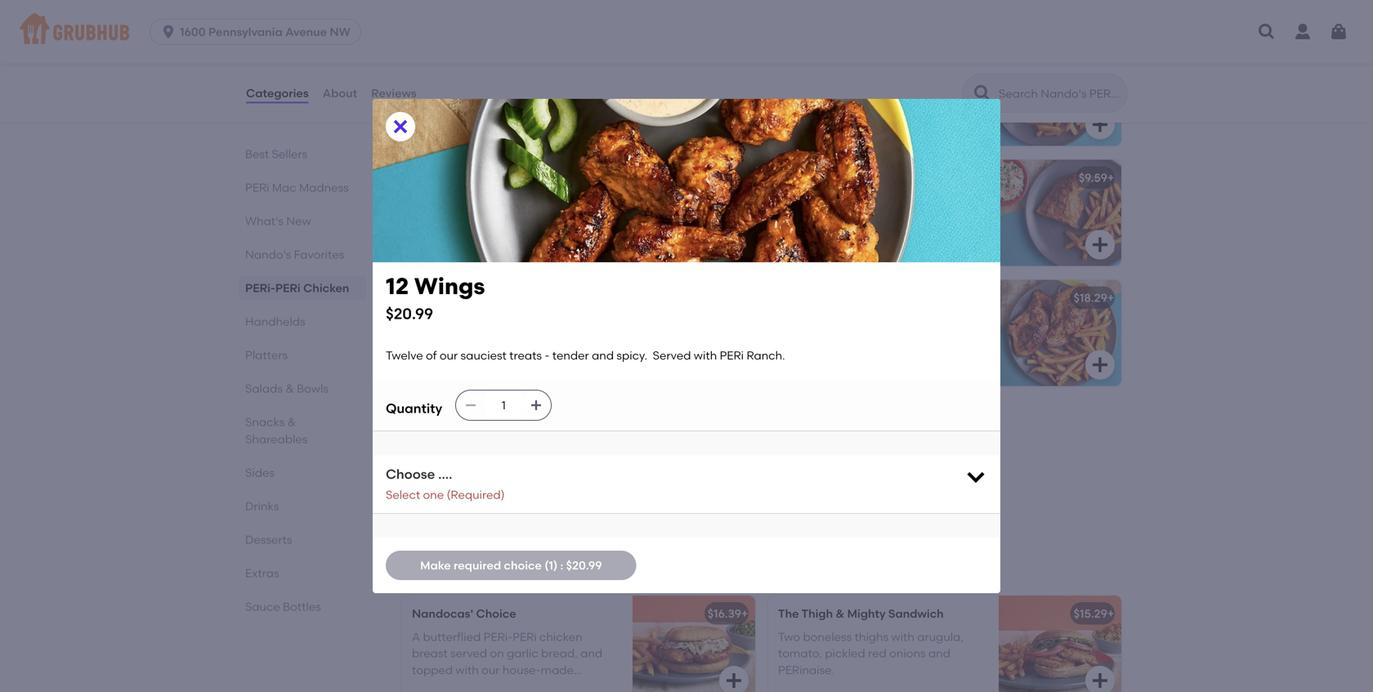 Task type: vqa. For each thing, say whether or not it's contained in the screenshot.
salt to the top
no



Task type: describe. For each thing, give the bounding box(es) containing it.
new
[[286, 214, 311, 228]]

what's
[[245, 214, 284, 228]]

boneless
[[803, 630, 852, 644]]

sauciest inside twelve of our sauciest treats - tender and spicy.  served with peri ranch.
[[487, 435, 533, 449]]

nandocas'
[[412, 607, 474, 621]]

svg image inside 1600 pennsylvania avenue nw button
[[160, 24, 177, 40]]

twelve inside twelve of our sauciest treats - tender and spicy.  served with peri ranch.
[[412, 435, 450, 449]]

boneless
[[412, 291, 462, 305]]

sides
[[245, 466, 275, 480]]

two 1/4 chicken legs image
[[999, 40, 1122, 146]]

wraps
[[461, 563, 492, 575]]

2 horizontal spatial 1/4
[[804, 51, 822, 65]]

nandocas' choice image
[[633, 596, 756, 693]]

made
[[541, 664, 574, 677]]

main navigation navigation
[[0, 0, 1374, 64]]

1/4 chicken leg
[[779, 174, 868, 188]]

avenue
[[285, 25, 327, 39]]

make required choice (1) : $20.99
[[420, 559, 602, 573]]

time
[[438, 77, 463, 91]]

served inside twelve of our sauciest treats - tender and spicy.  served with peri ranch.
[[470, 451, 509, 465]]

than
[[452, 94, 478, 108]]

reviews
[[371, 86, 417, 100]]

& right thigh
[[836, 607, 845, 621]]

treats inside twelve of our sauciest treats - tender and spicy.  served with peri ranch.
[[536, 435, 568, 449]]

& left bowls
[[286, 382, 294, 396]]

bowls
[[297, 382, 329, 396]]

thighs
[[855, 630, 889, 644]]

first
[[412, 77, 435, 91]]

shareables
[[245, 433, 308, 446]]

$9.79 +
[[714, 171, 749, 185]]

$19.59 +
[[708, 51, 749, 65]]

first time at nando's? look no further than our signature 1/2 chicken.
[[412, 77, 578, 124]]

look
[[534, 77, 561, 91]]

our down skin.
[[440, 349, 458, 363]]

perinaise.
[[779, 664, 835, 677]]

nw
[[330, 25, 351, 39]]

at
[[466, 77, 477, 91]]

chicken inside butterflied whole chicken breast with crispy skin. no bone about it!
[[508, 314, 551, 328]]

snacks
[[245, 415, 285, 429]]

svg image down the search nando's peri-peri chicken "search field"
[[1091, 115, 1111, 135]]

0 vertical spatial -
[[545, 349, 550, 363]]

1 vertical spatial breast
[[465, 291, 501, 305]]

choose
[[386, 467, 435, 483]]

our inside twelve of our sauciest treats - tender and spicy.  served with peri ranch.
[[466, 435, 484, 449]]

2 horizontal spatial $20.99
[[706, 412, 742, 425]]

chicken for first time at nando's? look no further than our signature 1/2 chicken.
[[432, 54, 478, 68]]

12 for 12 wings $20.99
[[386, 273, 409, 300]]

mac
[[272, 181, 297, 195]]

best seller
[[788, 154, 838, 166]]

breast inside butterflied whole chicken breast with crispy skin. no bone about it!
[[554, 314, 590, 328]]

onions
[[890, 647, 926, 661]]

& inside handhelds sandwiches, wraps & pitas
[[494, 563, 502, 575]]

12 wings $20.99
[[386, 273, 485, 323]]

$20.99 +
[[706, 412, 749, 425]]

handhelds for handhelds
[[245, 315, 306, 329]]

two for two boneless thighs with arugula, tomato, pickled red onions and perinaise.
[[779, 630, 801, 644]]

nando's?
[[480, 77, 532, 91]]

0 vertical spatial twelve of our sauciest treats - tender and spicy.  served with peri ranch.
[[386, 349, 791, 363]]

two 1/4 chicken breasts image
[[999, 280, 1122, 387]]

....
[[438, 467, 453, 483]]

served
[[451, 647, 487, 661]]

the for the thigh & mighty sandwich
[[779, 607, 799, 621]]

what's new
[[245, 214, 311, 228]]

about
[[524, 331, 558, 345]]

- inside twelve of our sauciest treats - tender and spicy.  served with peri ranch.
[[571, 435, 576, 449]]

0 vertical spatial tender
[[553, 349, 589, 363]]

peri inside a butterflied peri-peri chicken breast served on garlic bread, and topped with our house-made coleslaw.
[[513, 630, 537, 644]]

chicken down favorites
[[303, 281, 350, 295]]

$16.39 +
[[708, 607, 749, 621]]

0 vertical spatial of
[[426, 349, 437, 363]]

best for best sellers
[[245, 147, 269, 161]]

0 horizontal spatial 1/2
[[412, 54, 429, 68]]

svg image right input item quantity "number field"
[[530, 399, 543, 412]]

'n'
[[864, 197, 876, 211]]

0 vertical spatial breast
[[481, 171, 518, 185]]

$9.59 +
[[1079, 171, 1115, 185]]

choice
[[504, 559, 542, 573]]

succulent
[[436, 194, 490, 208]]

+ for $9.59
[[1108, 171, 1115, 185]]

search icon image
[[973, 83, 993, 103]]

the thigh & mighty sandwich image
[[999, 596, 1122, 693]]

pennsylvania
[[209, 25, 283, 39]]

butterflied whole chicken breast with crispy skin. no bone about it!
[[412, 314, 616, 345]]

$18.29 +
[[1074, 291, 1115, 305]]

(1)
[[545, 559, 558, 573]]

0 vertical spatial sauciest
[[461, 349, 507, 363]]

salads & bowls
[[245, 382, 329, 396]]

12 wings image
[[633, 400, 756, 507]]

further
[[412, 94, 450, 108]]

peri mac madness
[[245, 181, 349, 195]]

no
[[564, 77, 578, 91]]

ranch. inside twelve of our sauciest treats - tender and spicy.  served with peri ranch.
[[564, 451, 603, 465]]

whole
[[473, 314, 505, 328]]

1/2 inside first time at nando's? look no further than our signature 1/2 chicken.
[[557, 94, 573, 108]]

$15.99 +
[[1075, 51, 1115, 65]]

with inside two boneless thighs with arugula, tomato, pickled red onions and perinaise.
[[892, 630, 915, 644]]

boneless breast
[[412, 291, 501, 305]]

+ for $15.29
[[1108, 607, 1115, 621]]

madness
[[299, 181, 349, 195]]

1/2 chicken
[[412, 54, 478, 68]]

bits.
[[553, 194, 575, 208]]

with inside a butterflied peri-peri chicken breast served on garlic bread, and topped with our house-made coleslaw.
[[456, 664, 479, 677]]

spicy. inside twelve of our sauciest treats - tender and spicy.  served with peri ranch.
[[437, 451, 468, 465]]

breast inside a butterflied peri-peri chicken breast served on garlic bread, and topped with our house-made coleslaw.
[[412, 647, 448, 661]]

pitas
[[504, 563, 528, 575]]

dark
[[836, 197, 861, 211]]

peri inside twelve of our sauciest treats - tender and spicy.  served with peri ranch.
[[537, 451, 562, 465]]

reviews button
[[371, 64, 418, 123]]

a butterflied peri-peri chicken breast served on garlic bread, and topped with our house-made coleslaw.
[[412, 630, 603, 693]]

12 wings
[[412, 412, 461, 425]]

$19.59
[[708, 51, 742, 65]]

quantity
[[386, 401, 443, 417]]

$15.29
[[1074, 607, 1108, 621]]

1/4 chicken breast
[[412, 171, 518, 185]]

1/4 chicken leg image
[[999, 160, 1122, 266]]

sauce
[[245, 600, 280, 614]]

+ for $20.99
[[742, 412, 749, 425]]

skin.
[[448, 331, 472, 345]]

chicken.
[[412, 110, 458, 124]]

a
[[799, 197, 806, 211]]

categories button
[[245, 64, 310, 123]]

wings for 12 wings $20.99
[[414, 273, 485, 300]]



Task type: locate. For each thing, give the bounding box(es) containing it.
0 vertical spatial $20.99
[[386, 305, 433, 323]]

1 vertical spatial the
[[779, 607, 799, 621]]

peri-
[[245, 281, 275, 295], [484, 630, 513, 644]]

two right $19.59 +
[[779, 51, 801, 65]]

and inside twelve of our sauciest treats - tender and spicy.  served with peri ranch.
[[412, 451, 434, 465]]

boneless breast image
[[633, 280, 756, 387]]

butterflied
[[412, 314, 470, 328]]

1 horizontal spatial ranch.
[[747, 349, 786, 363]]

1 vertical spatial peri-
[[484, 630, 513, 644]]

and inside two boneless thighs with arugula, tomato, pickled red onions and perinaise.
[[929, 647, 951, 661]]

saucy
[[517, 194, 550, 208]]

0 horizontal spatial spicy.
[[437, 451, 468, 465]]

1/2 down no
[[557, 94, 573, 108]]

choose .... select one (required)
[[386, 467, 505, 502]]

wings inside 12 wings $20.99
[[414, 273, 485, 300]]

0 vertical spatial served
[[653, 349, 691, 363]]

twelve down 12 wings at the bottom of the page
[[412, 435, 450, 449]]

chicken inside a butterflied peri-peri chicken breast served on garlic bread, and topped with our house-made coleslaw.
[[540, 630, 583, 644]]

1/2 chicken image
[[633, 40, 756, 146]]

0 vertical spatial 1/2
[[412, 54, 429, 68]]

treats
[[510, 349, 542, 363], [536, 435, 568, 449]]

+ for $15.99
[[1108, 51, 1115, 65]]

best for best seller
[[788, 154, 809, 166]]

peri- down nando's
[[245, 281, 275, 295]]

0 horizontal spatial ranch.
[[564, 451, 603, 465]]

tomato,
[[779, 647, 823, 661]]

breast up whole in the left of the page
[[465, 291, 501, 305]]

two boneless thighs with arugula, tomato, pickled red onions and perinaise.
[[779, 630, 964, 677]]

coleslaw.
[[412, 680, 463, 693]]

1 horizontal spatial best
[[788, 154, 809, 166]]

chicken down seller
[[799, 174, 845, 188]]

1 vertical spatial ranch.
[[564, 451, 603, 465]]

1 vertical spatial breast
[[412, 647, 448, 661]]

1/4 for the succulent and saucy bits.
[[412, 171, 430, 185]]

our inside first time at nando's? look no further than our signature 1/2 chicken.
[[481, 94, 499, 108]]

our inside a butterflied peri-peri chicken breast served on garlic bread, and topped with our house-made coleslaw.
[[482, 664, 500, 677]]

no
[[474, 331, 490, 345]]

desserts
[[245, 533, 292, 547]]

handhelds sandwiches, wraps & pitas
[[399, 540, 528, 575]]

nando's
[[245, 248, 291, 262]]

1 horizontal spatial breast
[[554, 314, 590, 328]]

1 horizontal spatial -
[[571, 435, 576, 449]]

peri-peri chicken
[[245, 281, 350, 295]]

little
[[809, 197, 833, 211]]

0 vertical spatial twelve
[[386, 349, 423, 363]]

0 horizontal spatial breast
[[412, 647, 448, 661]]

1/2
[[412, 54, 429, 68], [557, 94, 573, 108]]

wings
[[414, 273, 485, 300], [426, 412, 461, 425]]

1 vertical spatial 12
[[412, 412, 423, 425]]

1 vertical spatial twelve of our sauciest treats - tender and spicy.  served with peri ranch.
[[412, 435, 616, 465]]

best left the sellers
[[245, 147, 269, 161]]

0 horizontal spatial 12
[[386, 273, 409, 300]]

a
[[412, 630, 420, 644]]

0 horizontal spatial best
[[245, 147, 269, 161]]

svg image up the "$20.99 +"
[[725, 355, 744, 375]]

leg
[[848, 174, 868, 188]]

1 horizontal spatial 1/2
[[557, 94, 573, 108]]

the succulent and saucy bits.
[[412, 194, 575, 208]]

our
[[481, 94, 499, 108], [440, 349, 458, 363], [466, 435, 484, 449], [482, 664, 500, 677]]

1 vertical spatial 1/2
[[557, 94, 573, 108]]

12 for 12 wings
[[412, 412, 423, 425]]

0 vertical spatial handhelds
[[245, 315, 306, 329]]

best left seller
[[788, 154, 809, 166]]

(required)
[[447, 488, 505, 502]]

0 horizontal spatial $20.99
[[386, 305, 433, 323]]

chicken up time
[[432, 54, 478, 68]]

0 vertical spatial wings
[[414, 273, 485, 300]]

0 horizontal spatial 1/4
[[412, 171, 430, 185]]

1 horizontal spatial 1/4
[[779, 174, 796, 188]]

sauciest down input item quantity "number field"
[[487, 435, 533, 449]]

mighty
[[848, 607, 886, 621]]

twelve down crispy
[[386, 349, 423, 363]]

the left succulent
[[412, 194, 433, 208]]

make
[[420, 559, 451, 573]]

0 vertical spatial breast
[[554, 314, 590, 328]]

0 horizontal spatial handhelds
[[245, 315, 306, 329]]

svg image left input item quantity "number field"
[[465, 399, 478, 412]]

0 vertical spatial two
[[779, 51, 801, 65]]

1 vertical spatial of
[[452, 435, 463, 449]]

the for the succulent and saucy bits.
[[412, 194, 433, 208]]

0 horizontal spatial peri-
[[245, 281, 275, 295]]

1/4 up for
[[779, 174, 796, 188]]

1 horizontal spatial peri-
[[484, 630, 513, 644]]

it!
[[561, 331, 571, 345]]

svg image
[[1258, 22, 1277, 42], [1330, 22, 1349, 42], [160, 24, 177, 40], [725, 115, 744, 135], [391, 117, 411, 137], [725, 235, 744, 255], [1091, 355, 1111, 375], [965, 465, 988, 488], [725, 671, 744, 691], [1091, 671, 1111, 691]]

:
[[561, 559, 564, 573]]

1 horizontal spatial 12
[[412, 412, 423, 425]]

-
[[545, 349, 550, 363], [571, 435, 576, 449]]

favorites
[[294, 248, 344, 262]]

+ for $18.29
[[1108, 291, 1115, 305]]

1 vertical spatial -
[[571, 435, 576, 449]]

one
[[423, 488, 444, 502]]

chicken for the succulent and saucy bits.
[[432, 171, 478, 185]]

0 horizontal spatial -
[[545, 349, 550, 363]]

bread,
[[541, 647, 578, 661]]

1/4 down chicken.
[[412, 171, 430, 185]]

$20.99 inside 12 wings $20.99
[[386, 305, 433, 323]]

0 vertical spatial the
[[412, 194, 433, 208]]

about button
[[322, 64, 358, 123]]

handhelds for handhelds sandwiches, wraps & pitas
[[399, 540, 492, 561]]

$15.99
[[1075, 51, 1108, 65]]

1 horizontal spatial $20.99
[[566, 559, 602, 573]]

sandwich
[[889, 607, 944, 621]]

peri
[[245, 181, 269, 195], [275, 281, 301, 295], [720, 349, 744, 363], [537, 451, 562, 465], [513, 630, 537, 644]]

select
[[386, 488, 420, 502]]

1 vertical spatial spicy.
[[437, 451, 468, 465]]

1 horizontal spatial spicy.
[[617, 349, 648, 363]]

2 vertical spatial $20.99
[[566, 559, 602, 573]]

1 vertical spatial wings
[[426, 412, 461, 425]]

0 vertical spatial ranch.
[[747, 349, 786, 363]]

1 horizontal spatial of
[[452, 435, 463, 449]]

1 vertical spatial twelve
[[412, 435, 450, 449]]

1 horizontal spatial the
[[779, 607, 799, 621]]

sandwiches,
[[399, 563, 459, 575]]

red
[[868, 647, 887, 661]]

breast
[[481, 171, 518, 185], [465, 291, 501, 305]]

2 two from the top
[[779, 630, 801, 644]]

on
[[490, 647, 504, 661]]

of inside twelve of our sauciest treats - tender and spicy.  served with peri ranch.
[[452, 435, 463, 449]]

twelve of our sauciest treats - tender and spicy.  served with peri ranch.
[[386, 349, 791, 363], [412, 435, 616, 465]]

0 vertical spatial chicken
[[508, 314, 551, 328]]

+ for $16.39
[[742, 607, 749, 621]]

1/2 up 'first'
[[412, 54, 429, 68]]

peri- up 'on'
[[484, 630, 513, 644]]

signature
[[502, 94, 554, 108]]

twelve of our sauciest treats - tender and spicy.  served with peri ranch. down input item quantity "number field"
[[412, 435, 616, 465]]

two for two 1/4 chicken legs
[[779, 51, 801, 65]]

1/4 for for a little dark 'n' delicious.
[[779, 174, 796, 188]]

the
[[412, 194, 433, 208], [779, 607, 799, 621]]

chicken
[[508, 314, 551, 328], [540, 630, 583, 644]]

0 vertical spatial spicy.
[[617, 349, 648, 363]]

handhelds up the platters
[[245, 315, 306, 329]]

1600
[[180, 25, 206, 39]]

chicken left 'legs'
[[824, 51, 870, 65]]

spicy.
[[617, 349, 648, 363], [437, 451, 468, 465]]

1 vertical spatial $20.99
[[706, 412, 742, 425]]

with inside butterflied whole chicken breast with crispy skin. no bone about it!
[[593, 314, 616, 328]]

salads
[[245, 382, 283, 396]]

wings up butterflied
[[414, 273, 485, 300]]

sauciest
[[461, 349, 507, 363], [487, 435, 533, 449]]

nando's favorites
[[245, 248, 344, 262]]

12 inside 12 wings $20.99
[[386, 273, 409, 300]]

$9.79
[[714, 171, 742, 185]]

12 up "choose"
[[412, 412, 423, 425]]

0 horizontal spatial served
[[470, 451, 509, 465]]

breast up the succulent and saucy bits.
[[481, 171, 518, 185]]

1 vertical spatial tender
[[579, 435, 616, 449]]

1 vertical spatial two
[[779, 630, 801, 644]]

about
[[323, 86, 357, 100]]

1600 pennsylvania avenue nw button
[[150, 19, 368, 45]]

sauciest down no
[[461, 349, 507, 363]]

two 1/4 chicken legs
[[779, 51, 899, 65]]

two inside two boneless thighs with arugula, tomato, pickled red onions and perinaise.
[[779, 630, 801, 644]]

chicken for for a little dark 'n' delicious.
[[799, 174, 845, 188]]

& inside snacks & shareables
[[288, 415, 296, 429]]

best
[[245, 147, 269, 161], [788, 154, 809, 166]]

our up "choose .... select one (required)"
[[466, 435, 484, 449]]

1 vertical spatial chicken
[[540, 630, 583, 644]]

topped
[[412, 664, 453, 677]]

two up tomato,
[[779, 630, 801, 644]]

platters
[[245, 348, 288, 362]]

+ for $9.79
[[742, 171, 749, 185]]

1/4 chicken breast image
[[633, 160, 756, 266]]

handhelds
[[245, 315, 306, 329], [399, 540, 492, 561]]

handhelds inside handhelds sandwiches, wraps & pitas
[[399, 540, 492, 561]]

0 vertical spatial peri-
[[245, 281, 275, 295]]

1 vertical spatial sauciest
[[487, 435, 533, 449]]

& left pitas
[[494, 563, 502, 575]]

chicken up about
[[508, 314, 551, 328]]

drinks
[[245, 500, 279, 514]]

the thigh & mighty sandwich
[[779, 607, 944, 621]]

& up shareables
[[288, 415, 296, 429]]

and inside a butterflied peri-peri chicken breast served on garlic bread, and topped with our house-made coleslaw.
[[581, 647, 603, 661]]

12 left boneless
[[386, 273, 409, 300]]

+
[[742, 51, 749, 65], [1108, 51, 1115, 65], [742, 171, 749, 185], [1108, 171, 1115, 185], [1108, 291, 1115, 305], [742, 412, 749, 425], [742, 607, 749, 621], [1108, 607, 1115, 621]]

of down crispy
[[426, 349, 437, 363]]

butterflied
[[423, 630, 481, 644]]

and
[[492, 194, 514, 208], [592, 349, 614, 363], [412, 451, 434, 465], [581, 647, 603, 661], [929, 647, 951, 661]]

chicken up succulent
[[432, 171, 478, 185]]

0 horizontal spatial the
[[412, 194, 433, 208]]

svg image up $18.29 +
[[1091, 235, 1111, 255]]

our down 'on'
[[482, 664, 500, 677]]

1 vertical spatial treats
[[536, 435, 568, 449]]

0 vertical spatial treats
[[510, 349, 542, 363]]

with inside twelve of our sauciest treats - tender and spicy.  served with peri ranch.
[[511, 451, 535, 465]]

pickled
[[825, 647, 866, 661]]

snacks & shareables
[[245, 415, 308, 446]]

extras
[[245, 567, 279, 581]]

1 horizontal spatial handhelds
[[399, 540, 492, 561]]

wings for 12 wings
[[426, 412, 461, 425]]

of down 12 wings at the bottom of the page
[[452, 435, 463, 449]]

required
[[454, 559, 501, 573]]

tender inside twelve of our sauciest treats - tender and spicy.  served with peri ranch.
[[579, 435, 616, 449]]

wings up "...."
[[426, 412, 461, 425]]

1 horizontal spatial served
[[653, 349, 691, 363]]

handhelds up sandwiches,
[[399, 540, 492, 561]]

Search Nando's PERi-PERi Chicken search field
[[998, 86, 1123, 101]]

twelve of our sauciest treats - tender and spicy.  served with peri ranch. down it!
[[386, 349, 791, 363]]

1 vertical spatial served
[[470, 451, 509, 465]]

+ for $19.59
[[742, 51, 749, 65]]

house-
[[503, 664, 541, 677]]

sellers
[[272, 147, 308, 161]]

Input item quantity number field
[[486, 391, 522, 420]]

two
[[779, 51, 801, 65], [779, 630, 801, 644]]

0 vertical spatial 12
[[386, 273, 409, 300]]

bottles
[[283, 600, 321, 614]]

1600 pennsylvania avenue nw
[[180, 25, 351, 39]]

our down nando's?
[[481, 94, 499, 108]]

delicious.
[[879, 197, 931, 211]]

1 vertical spatial handhelds
[[399, 540, 492, 561]]

chicken up bread,
[[540, 630, 583, 644]]

breast up topped
[[412, 647, 448, 661]]

1 two from the top
[[779, 51, 801, 65]]

svg image
[[1091, 115, 1111, 135], [1091, 235, 1111, 255], [725, 355, 744, 375], [465, 399, 478, 412], [530, 399, 543, 412]]

sauce bottles
[[245, 600, 321, 614]]

1/4 left 'legs'
[[804, 51, 822, 65]]

peri- inside a butterflied peri-peri chicken breast served on garlic bread, and topped with our house-made coleslaw.
[[484, 630, 513, 644]]

0 horizontal spatial of
[[426, 349, 437, 363]]

the left thigh
[[779, 607, 799, 621]]

garlic
[[507, 647, 539, 661]]

breast up it!
[[554, 314, 590, 328]]



